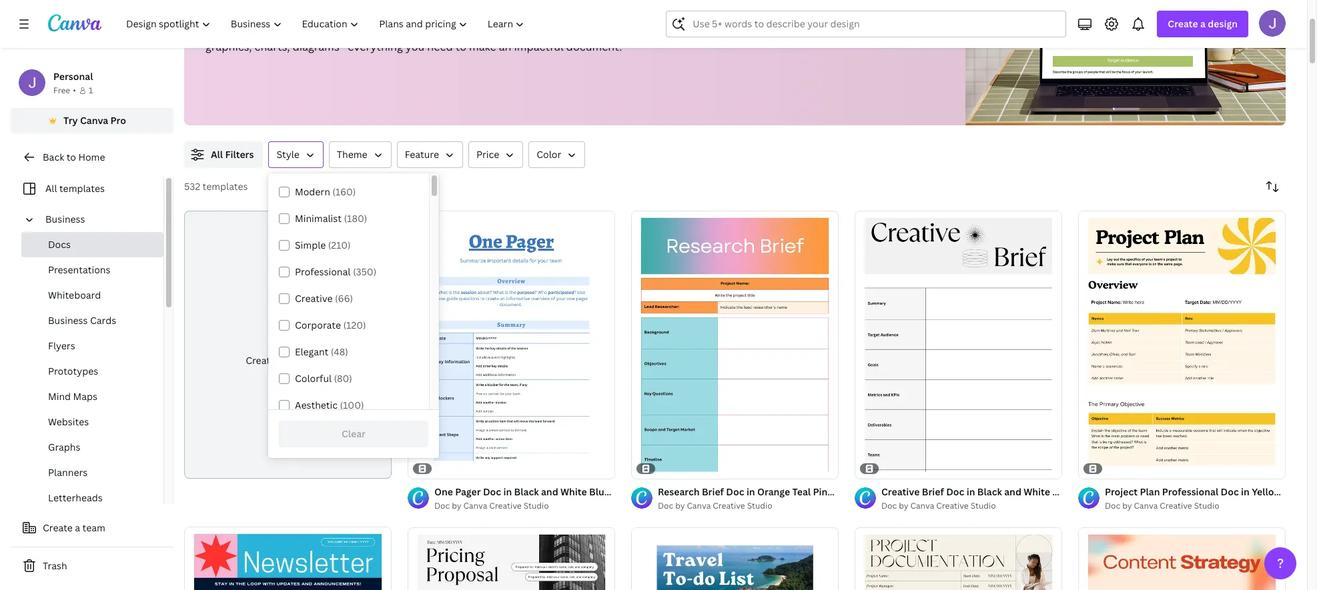Task type: describe. For each thing, give the bounding box(es) containing it.
videos,
[[654, 22, 690, 37]]

doc by canva creative studio link for research
[[658, 500, 839, 513]]

templates for all templates
[[59, 182, 105, 195]]

studio inside project plan professional doc in yellow black fr doc by canva creative studio
[[1194, 501, 1219, 512]]

by inside project plan professional doc in yellow black fr doc by canva creative studio
[[1122, 501, 1132, 512]]

by inside one pager doc in black and white blue light blue classic professional style doc by canva creative studio
[[452, 501, 461, 512]]

creative brief doc in black and white grey editorial style image
[[855, 211, 1062, 479]]

style button
[[269, 141, 324, 168]]

Sort by button
[[1259, 173, 1286, 200]]

flyers link
[[21, 334, 163, 359]]

a for blank
[[278, 354, 283, 367]]

professional inside one pager doc in black and white blue light blue classic professional style doc by canva creative studio
[[694, 486, 750, 499]]

one pager doc in black and white blue light blue classic professional style image
[[408, 211, 615, 479]]

professional (350)
[[295, 266, 376, 278]]

grey
[[1052, 486, 1074, 499]]

color
[[537, 148, 561, 161]]

mind
[[48, 390, 71, 403]]

1
[[89, 85, 93, 96]]

fr
[[1311, 486, 1317, 499]]

feature
[[405, 148, 439, 161]]

creative up project documentation professional doc in ivory dark brown warm classic style "image"
[[936, 501, 969, 512]]

to inside 'make beautiful visual documents with canva docs. design docs templates with photos, videos, graphics, charts, diagrams—everything you need to make an impactful document.'
[[456, 39, 467, 54]]

creative inside project plan professional doc in yellow black fr doc by canva creative studio
[[1160, 501, 1192, 512]]

trash link
[[11, 553, 173, 580]]

docs.
[[437, 22, 465, 37]]

websites link
[[21, 410, 163, 435]]

pink
[[813, 486, 833, 499]]

(210)
[[328, 239, 351, 252]]

prototypes link
[[21, 359, 163, 384]]

all for all templates
[[45, 182, 57, 195]]

a for design
[[1200, 17, 1206, 30]]

newsletter professional doc in sky blue pink red bright modern style image
[[184, 527, 392, 591]]

soft
[[835, 486, 854, 499]]

by inside creative brief doc in black and white grey editorial style doc by canva creative studio
[[899, 501, 908, 512]]

creative right soft at the bottom of page
[[881, 486, 920, 499]]

style inside creative brief doc in black and white grey editorial style doc by canva creative studio
[[1117, 486, 1140, 499]]

impactful
[[514, 39, 564, 54]]

create a team
[[43, 522, 105, 534]]

clear
[[342, 428, 366, 440]]

charts,
[[255, 39, 290, 54]]

create for create a team
[[43, 522, 73, 534]]

and for grey
[[1004, 486, 1021, 499]]

(100)
[[340, 399, 364, 412]]

elegant
[[295, 346, 328, 358]]

editorial
[[1076, 486, 1115, 499]]

research
[[658, 486, 700, 499]]

create a team button
[[11, 515, 173, 542]]

graphics,
[[206, 39, 252, 54]]

corporate (120)
[[295, 319, 366, 332]]

modern
[[295, 185, 330, 198]]

brief for creative
[[922, 486, 944, 499]]

one
[[434, 486, 453, 499]]

planners link
[[21, 460, 163, 486]]

you
[[406, 39, 425, 54]]

doc by canva creative studio link for creative
[[881, 500, 1062, 513]]

canva inside one pager doc in black and white blue light blue classic professional style doc by canva creative studio
[[463, 501, 487, 512]]

back to home
[[43, 151, 105, 163]]

business cards link
[[21, 308, 163, 334]]

studio inside one pager doc in black and white blue light blue classic professional style doc by canva creative studio
[[524, 501, 549, 512]]

jacob simon image
[[1259, 10, 1286, 37]]

presentations link
[[21, 258, 163, 283]]

whiteboard link
[[21, 283, 163, 308]]

free •
[[53, 85, 76, 96]]

personal
[[53, 70, 93, 83]]

(160)
[[332, 185, 356, 198]]

make
[[206, 22, 233, 37]]

creative (66)
[[295, 292, 353, 305]]

docs
[[506, 22, 530, 37]]

white for blue
[[560, 486, 587, 499]]

project plan professional doc in yellow black fr link
[[1105, 485, 1317, 500]]

document.
[[566, 39, 622, 54]]

team
[[82, 522, 105, 534]]

need
[[427, 39, 453, 54]]

cards
[[90, 314, 116, 327]]

style inside research brief doc in orange teal pink soft pastels style doc by canva creative studio
[[891, 486, 914, 499]]

maps
[[73, 390, 97, 403]]

studio inside creative brief doc in black and white grey editorial style doc by canva creative studio
[[971, 501, 996, 512]]

create a blank doc
[[246, 354, 330, 367]]

research brief doc in orange teal pink soft pastels style doc by canva creative studio
[[658, 486, 914, 512]]

canva inside 'make beautiful visual documents with canva docs. design docs templates with photos, videos, graphics, charts, diagrams—everything you need to make an impactful document.'
[[402, 22, 434, 37]]

orange
[[757, 486, 790, 499]]

style inside 'button'
[[277, 148, 299, 161]]

research brief doc in orange teal pink soft pastels style image
[[631, 211, 839, 479]]

price button
[[468, 141, 523, 168]]

presentations
[[48, 264, 110, 276]]

create a blank doc element
[[184, 211, 392, 479]]

create a design button
[[1157, 11, 1248, 37]]

whiteboard
[[48, 289, 101, 302]]

doc by canva creative studio link for project
[[1105, 500, 1286, 513]]

business link
[[40, 207, 155, 232]]

flyers
[[48, 340, 75, 352]]

templates for 532 templates
[[203, 180, 248, 193]]

532 templates
[[184, 180, 248, 193]]

all templates link
[[19, 176, 155, 202]]

canva inside project plan professional doc in yellow black fr doc by canva creative studio
[[1134, 501, 1158, 512]]

feature button
[[397, 141, 463, 168]]

and for blue
[[541, 486, 558, 499]]

in for one
[[503, 486, 512, 499]]

blank
[[285, 354, 310, 367]]

in for creative
[[967, 486, 975, 499]]

(48)
[[331, 346, 348, 358]]

design
[[468, 22, 503, 37]]

creative inside one pager doc in black and white blue light blue classic professional style doc by canva creative studio
[[489, 501, 522, 512]]

try
[[63, 114, 78, 127]]

style inside one pager doc in black and white blue light blue classic professional style doc by canva creative studio
[[753, 486, 776, 499]]

in for research
[[747, 486, 755, 499]]

mind maps link
[[21, 384, 163, 410]]

theme
[[337, 148, 367, 161]]

top level navigation element
[[117, 11, 536, 37]]

create a blank doc link
[[184, 211, 392, 479]]

•
[[73, 85, 76, 96]]



Task type: vqa. For each thing, say whether or not it's contained in the screenshot.


Task type: locate. For each thing, give the bounding box(es) containing it.
business
[[45, 213, 85, 226], [48, 314, 88, 327]]

a
[[1200, 17, 1206, 30], [278, 354, 283, 367], [75, 522, 80, 534]]

(80)
[[334, 372, 352, 385]]

creative up travel to-do list doc in teal pastel green pastel purple vibrant professional style image
[[713, 501, 745, 512]]

a inside create a design dropdown button
[[1200, 17, 1206, 30]]

pager
[[455, 486, 481, 499]]

all filters button
[[184, 141, 263, 168]]

a left team
[[75, 522, 80, 534]]

an
[[499, 39, 511, 54]]

professional right classic
[[694, 486, 750, 499]]

canva down the plan
[[1134, 501, 1158, 512]]

1 and from the left
[[541, 486, 558, 499]]

white for grey
[[1024, 486, 1050, 499]]

yellow
[[1252, 486, 1281, 499]]

studio down creative brief doc in black and white grey editorial style link
[[971, 501, 996, 512]]

create left blank
[[246, 354, 276, 367]]

light
[[612, 486, 635, 499]]

0 horizontal spatial brief
[[702, 486, 724, 499]]

2 horizontal spatial create
[[1168, 17, 1198, 30]]

0 horizontal spatial with
[[377, 22, 400, 37]]

doc by canva creative studio link up "pricing proposal professional doc in white black grey sleek monochrome style" image
[[434, 500, 615, 513]]

style right editorial
[[1117, 486, 1140, 499]]

0 horizontal spatial all
[[45, 182, 57, 195]]

1 vertical spatial to
[[66, 151, 76, 163]]

aesthetic (100)
[[295, 399, 364, 412]]

1 horizontal spatial blue
[[637, 486, 658, 499]]

1 vertical spatial business
[[48, 314, 88, 327]]

1 horizontal spatial all
[[211, 148, 223, 161]]

Search search field
[[693, 11, 1058, 37]]

a left design at right
[[1200, 17, 1206, 30]]

1 horizontal spatial with
[[587, 22, 610, 37]]

1 blue from the left
[[589, 486, 610, 499]]

visual
[[284, 22, 314, 37]]

1 black from the left
[[514, 486, 539, 499]]

one pager doc in black and white blue light blue classic professional style link
[[434, 485, 776, 500]]

in inside creative brief doc in black and white grey editorial style doc by canva creative studio
[[967, 486, 975, 499]]

2 horizontal spatial black
[[1284, 486, 1308, 499]]

style right pastels
[[891, 486, 914, 499]]

doc by canva creative studio link up project documentation professional doc in ivory dark brown warm classic style "image"
[[881, 500, 1062, 513]]

with right documents
[[377, 22, 400, 37]]

in inside one pager doc in black and white blue light blue classic professional style doc by canva creative studio
[[503, 486, 512, 499]]

black for pager
[[514, 486, 539, 499]]

by inside research brief doc in orange teal pink soft pastels style doc by canva creative studio
[[675, 501, 685, 512]]

2 by from the left
[[675, 501, 685, 512]]

simple
[[295, 239, 326, 252]]

1 vertical spatial all
[[45, 182, 57, 195]]

create inside button
[[43, 522, 73, 534]]

create for create a blank doc
[[246, 354, 276, 367]]

0 vertical spatial all
[[211, 148, 223, 161]]

2 in from the left
[[747, 486, 755, 499]]

business for business cards
[[48, 314, 88, 327]]

2 with from the left
[[587, 22, 610, 37]]

professional inside project plan professional doc in yellow black fr doc by canva creative studio
[[1162, 486, 1219, 499]]

white inside creative brief doc in black and white grey editorial style doc by canva creative studio
[[1024, 486, 1050, 499]]

black inside project plan professional doc in yellow black fr doc by canva creative studio
[[1284, 486, 1308, 499]]

0 horizontal spatial blue
[[589, 486, 610, 499]]

(180)
[[344, 212, 367, 225]]

theme button
[[329, 141, 391, 168]]

1 horizontal spatial create
[[246, 354, 276, 367]]

1 by from the left
[[452, 501, 461, 512]]

prototypes
[[48, 365, 98, 378]]

letterheads link
[[21, 486, 163, 511]]

professional right the plan
[[1162, 486, 1219, 499]]

1 horizontal spatial black
[[977, 486, 1002, 499]]

to down docs.
[[456, 39, 467, 54]]

doc by canva creative studio link down the plan
[[1105, 500, 1286, 513]]

in inside project plan professional doc in yellow black fr doc by canva creative studio
[[1241, 486, 1250, 499]]

back
[[43, 151, 64, 163]]

white left the light
[[560, 486, 587, 499]]

doc by canva creative studio link for one
[[434, 500, 615, 513]]

doc by canva creative studio link
[[434, 500, 615, 513], [658, 500, 839, 513], [881, 500, 1062, 513], [1105, 500, 1286, 513]]

planners
[[48, 466, 88, 479]]

clear button
[[279, 421, 428, 448]]

project
[[1105, 486, 1138, 499]]

1 horizontal spatial to
[[456, 39, 467, 54]]

studio up "pricing proposal professional doc in white black grey sleek monochrome style" image
[[524, 501, 549, 512]]

all filters
[[211, 148, 254, 161]]

minimalist (180)
[[295, 212, 367, 225]]

pastels
[[856, 486, 889, 499]]

project plan professional doc in yellow black friendly corporate style image
[[1078, 211, 1286, 479]]

2 brief from the left
[[922, 486, 944, 499]]

a inside create a team button
[[75, 522, 80, 534]]

0 horizontal spatial black
[[514, 486, 539, 499]]

1 horizontal spatial and
[[1004, 486, 1021, 499]]

create for create a design
[[1168, 17, 1198, 30]]

content strategy doc in pastel orange red light blue soft pastels style image
[[1078, 528, 1286, 591]]

brief
[[702, 486, 724, 499], [922, 486, 944, 499]]

make beautiful visual documents with canva docs. design docs templates with photos, videos, graphics, charts, diagrams—everything you need to make an impactful document.
[[206, 22, 690, 54]]

1 horizontal spatial white
[[1024, 486, 1050, 499]]

beautiful
[[235, 22, 282, 37]]

creative brief doc in black and white grey editorial style link
[[881, 485, 1140, 500]]

4 studio from the left
[[1194, 501, 1219, 512]]

blue right the light
[[637, 486, 658, 499]]

1 vertical spatial a
[[278, 354, 283, 367]]

by
[[452, 501, 461, 512], [675, 501, 685, 512], [899, 501, 908, 512], [1122, 501, 1132, 512]]

create inside dropdown button
[[1168, 17, 1198, 30]]

teal
[[792, 486, 811, 499]]

white
[[560, 486, 587, 499], [1024, 486, 1050, 499]]

websites
[[48, 416, 89, 428]]

1 horizontal spatial a
[[278, 354, 283, 367]]

1 white from the left
[[560, 486, 587, 499]]

letterheads
[[48, 492, 103, 504]]

3 in from the left
[[967, 486, 975, 499]]

pricing proposal professional doc in white black grey sleek monochrome style image
[[408, 528, 615, 591]]

0 horizontal spatial templates
[[59, 182, 105, 195]]

diagrams—everything
[[293, 39, 403, 54]]

business up docs
[[45, 213, 85, 226]]

try canva pro button
[[11, 108, 173, 133]]

creative up "pricing proposal professional doc in white black grey sleek monochrome style" image
[[489, 501, 522, 512]]

(120)
[[343, 319, 366, 332]]

canva inside creative brief doc in black and white grey editorial style doc by canva creative studio
[[910, 501, 934, 512]]

minimalist
[[295, 212, 342, 225]]

a inside create a blank doc element
[[278, 354, 283, 367]]

style
[[277, 148, 299, 161], [753, 486, 776, 499], [891, 486, 914, 499], [1117, 486, 1140, 499]]

black inside one pager doc in black and white blue light blue classic professional style doc by canva creative studio
[[514, 486, 539, 499]]

classic
[[660, 486, 692, 499]]

all inside all templates link
[[45, 182, 57, 195]]

brief for research
[[702, 486, 724, 499]]

2 doc by canva creative studio link from the left
[[658, 500, 839, 513]]

all
[[211, 148, 223, 161], [45, 182, 57, 195]]

(350)
[[353, 266, 376, 278]]

in
[[503, 486, 512, 499], [747, 486, 755, 499], [967, 486, 975, 499], [1241, 486, 1250, 499]]

business up flyers
[[48, 314, 88, 327]]

brief right pastels
[[922, 486, 944, 499]]

doc
[[312, 354, 330, 367], [483, 486, 501, 499], [726, 486, 744, 499], [946, 486, 964, 499], [1221, 486, 1239, 499], [434, 501, 450, 512], [658, 501, 673, 512], [881, 501, 897, 512], [1105, 501, 1120, 512]]

0 vertical spatial business
[[45, 213, 85, 226]]

templates inside 'make beautiful visual documents with canva docs. design docs templates with photos, videos, graphics, charts, diagrams—everything you need to make an impactful document.'
[[533, 22, 585, 37]]

canva inside try canva pro button
[[80, 114, 108, 127]]

graphs
[[48, 441, 80, 454]]

0 vertical spatial to
[[456, 39, 467, 54]]

studio down orange at the right bottom
[[747, 501, 772, 512]]

brief inside creative brief doc in black and white grey editorial style doc by canva creative studio
[[922, 486, 944, 499]]

2 white from the left
[[1024, 486, 1050, 499]]

canva up project documentation professional doc in ivory dark brown warm classic style "image"
[[910, 501, 934, 512]]

1 brief from the left
[[702, 486, 724, 499]]

brief inside research brief doc in orange teal pink soft pastels style doc by canva creative studio
[[702, 486, 724, 499]]

3 by from the left
[[899, 501, 908, 512]]

3 doc by canva creative studio link from the left
[[881, 500, 1062, 513]]

pro
[[110, 114, 126, 127]]

documents
[[317, 22, 375, 37]]

2 horizontal spatial a
[[1200, 17, 1206, 30]]

0 vertical spatial a
[[1200, 17, 1206, 30]]

create down letterheads
[[43, 522, 73, 534]]

brief right research
[[702, 486, 724, 499]]

with up the "document."
[[587, 22, 610, 37]]

canva right try
[[80, 114, 108, 127]]

business cards
[[48, 314, 116, 327]]

all for all filters
[[211, 148, 223, 161]]

filters
[[225, 148, 254, 161]]

creative down the plan
[[1160, 501, 1192, 512]]

1 with from the left
[[377, 22, 400, 37]]

and inside one pager doc in black and white blue light blue classic professional style doc by canva creative studio
[[541, 486, 558, 499]]

2 studio from the left
[[747, 501, 772, 512]]

design
[[1208, 17, 1238, 30]]

all down back
[[45, 182, 57, 195]]

black for brief
[[977, 486, 1002, 499]]

1 horizontal spatial brief
[[922, 486, 944, 499]]

project documentation professional doc in ivory dark brown warm classic style image
[[855, 528, 1062, 591]]

0 horizontal spatial create
[[43, 522, 73, 534]]

1 studio from the left
[[524, 501, 549, 512]]

try canva pro
[[63, 114, 126, 127]]

make
[[469, 39, 496, 54]]

doc by canva creative studio link down orange at the right bottom
[[658, 500, 839, 513]]

style left teal
[[753, 486, 776, 499]]

1 doc by canva creative studio link from the left
[[434, 500, 615, 513]]

1 vertical spatial create
[[246, 354, 276, 367]]

templates up impactful
[[533, 22, 585, 37]]

create left design at right
[[1168, 17, 1198, 30]]

creative brief doc in black and white grey editorial style doc by canva creative studio
[[881, 486, 1140, 512]]

business for business
[[45, 213, 85, 226]]

templates down back to home
[[59, 182, 105, 195]]

black inside creative brief doc in black and white grey editorial style doc by canva creative studio
[[977, 486, 1002, 499]]

2 horizontal spatial templates
[[533, 22, 585, 37]]

canva down research
[[687, 501, 711, 512]]

home
[[78, 151, 105, 163]]

colorful (80)
[[295, 372, 352, 385]]

creative inside research brief doc in orange teal pink soft pastels style doc by canva creative studio
[[713, 501, 745, 512]]

create a design
[[1168, 17, 1238, 30]]

2 blue from the left
[[637, 486, 658, 499]]

4 in from the left
[[1241, 486, 1250, 499]]

creative up corporate
[[295, 292, 333, 305]]

(66)
[[335, 292, 353, 305]]

style up modern
[[277, 148, 299, 161]]

1 in from the left
[[503, 486, 512, 499]]

white left grey
[[1024, 486, 1050, 499]]

plan
[[1140, 486, 1160, 499]]

0 horizontal spatial to
[[66, 151, 76, 163]]

2 black from the left
[[977, 486, 1002, 499]]

templates down all filters button
[[203, 180, 248, 193]]

photos,
[[612, 22, 651, 37]]

all inside all filters button
[[211, 148, 223, 161]]

2 vertical spatial a
[[75, 522, 80, 534]]

all templates
[[45, 182, 105, 195]]

1 horizontal spatial professional
[[694, 486, 750, 499]]

and inside creative brief doc in black and white grey editorial style doc by canva creative studio
[[1004, 486, 1021, 499]]

docs
[[48, 238, 71, 251]]

all left the filters
[[211, 148, 223, 161]]

4 doc by canva creative studio link from the left
[[1105, 500, 1286, 513]]

a left blank
[[278, 354, 283, 367]]

532
[[184, 180, 200, 193]]

0 horizontal spatial professional
[[295, 266, 351, 278]]

in inside research brief doc in orange teal pink soft pastels style doc by canva creative studio
[[747, 486, 755, 499]]

0 vertical spatial create
[[1168, 17, 1198, 30]]

mind maps
[[48, 390, 97, 403]]

white inside one pager doc in black and white blue light blue classic professional style doc by canva creative studio
[[560, 486, 587, 499]]

elegant (48)
[[295, 346, 348, 358]]

back to home link
[[11, 144, 173, 171]]

0 horizontal spatial white
[[560, 486, 587, 499]]

None search field
[[666, 11, 1066, 37]]

1 horizontal spatial templates
[[203, 180, 248, 193]]

studio inside research brief doc in orange teal pink soft pastels style doc by canva creative studio
[[747, 501, 772, 512]]

0 horizontal spatial and
[[541, 486, 558, 499]]

travel to-do list doc in teal pastel green pastel purple vibrant professional style image
[[631, 528, 839, 591]]

canva inside research brief doc in orange teal pink soft pastels style doc by canva creative studio
[[687, 501, 711, 512]]

canva up you
[[402, 22, 434, 37]]

blue left the light
[[589, 486, 610, 499]]

professional down simple (210)
[[295, 266, 351, 278]]

studio down project plan professional doc in yellow black fr link
[[1194, 501, 1219, 512]]

create
[[1168, 17, 1198, 30], [246, 354, 276, 367], [43, 522, 73, 534]]

modern (160)
[[295, 185, 356, 198]]

2 horizontal spatial professional
[[1162, 486, 1219, 499]]

0 horizontal spatial a
[[75, 522, 80, 534]]

3 black from the left
[[1284, 486, 1308, 499]]

3 studio from the left
[[971, 501, 996, 512]]

2 vertical spatial create
[[43, 522, 73, 534]]

templates inside all templates link
[[59, 182, 105, 195]]

canva down pager
[[463, 501, 487, 512]]

research brief doc in orange teal pink soft pastels style link
[[658, 485, 914, 500]]

to right back
[[66, 151, 76, 163]]

4 by from the left
[[1122, 501, 1132, 512]]

2 and from the left
[[1004, 486, 1021, 499]]

project plan professional doc in yellow black fr doc by canva creative studio
[[1105, 486, 1317, 512]]

a for team
[[75, 522, 80, 534]]



